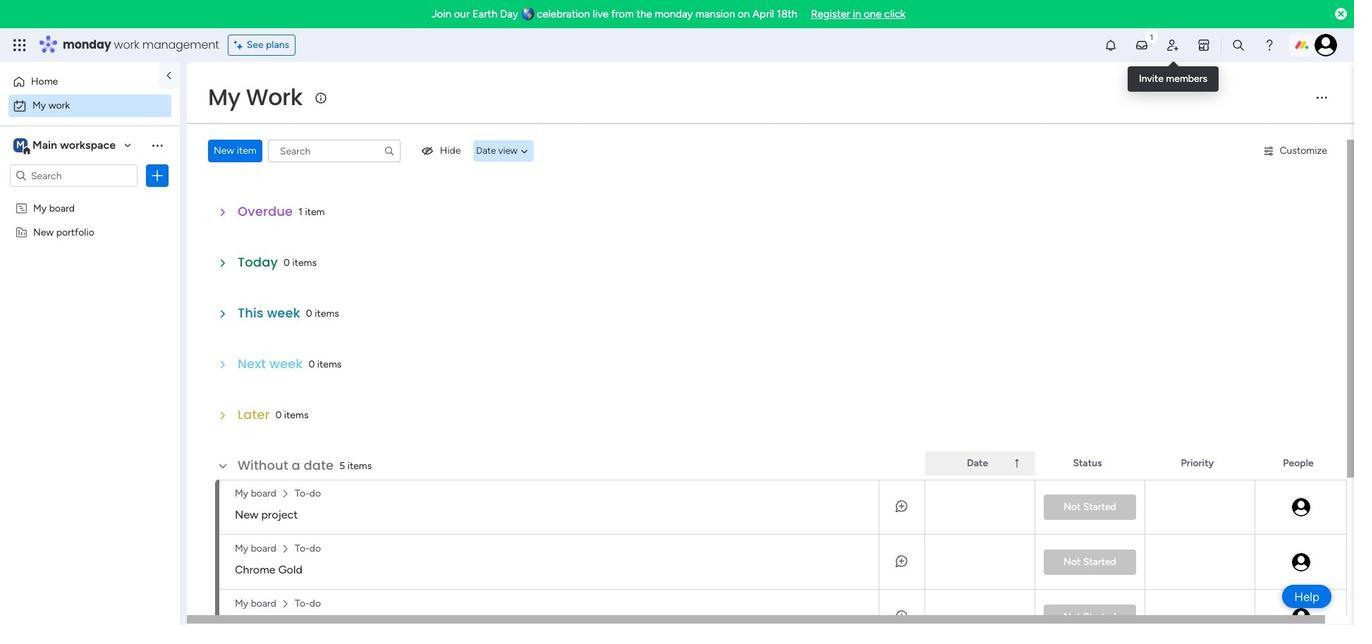 Task type: locate. For each thing, give the bounding box(es) containing it.
search everything image
[[1232, 38, 1246, 52]]

0 vertical spatial option
[[8, 71, 150, 93]]

workspace selection element
[[13, 137, 118, 155]]

monday marketplace image
[[1198, 38, 1212, 52]]

1 image
[[1146, 29, 1159, 45]]

select product image
[[13, 38, 27, 52]]

invite members image
[[1167, 38, 1181, 52]]

menu image
[[1315, 90, 1330, 104]]

option
[[8, 71, 150, 93], [8, 95, 171, 117], [0, 195, 180, 198]]

notifications image
[[1104, 38, 1119, 52]]

column header
[[926, 452, 1036, 476]]

Filter dashboard by text search field
[[268, 140, 401, 162]]

list box
[[0, 193, 180, 434]]

None search field
[[268, 140, 401, 162]]



Task type: describe. For each thing, give the bounding box(es) containing it.
update feed image
[[1135, 38, 1150, 52]]

sort image
[[1012, 458, 1023, 469]]

options image
[[196, 585, 207, 625]]

workspace options image
[[150, 138, 164, 152]]

Search in workspace field
[[30, 168, 118, 184]]

see plans image
[[234, 37, 247, 53]]

help image
[[1263, 38, 1277, 52]]

search image
[[384, 145, 395, 157]]

workspace image
[[13, 138, 28, 153]]

options image
[[150, 169, 164, 183]]

jacob simon image
[[1315, 34, 1338, 56]]

2 vertical spatial option
[[0, 195, 180, 198]]

1 vertical spatial option
[[8, 95, 171, 117]]



Task type: vqa. For each thing, say whether or not it's contained in the screenshot.
middle "option"
yes



